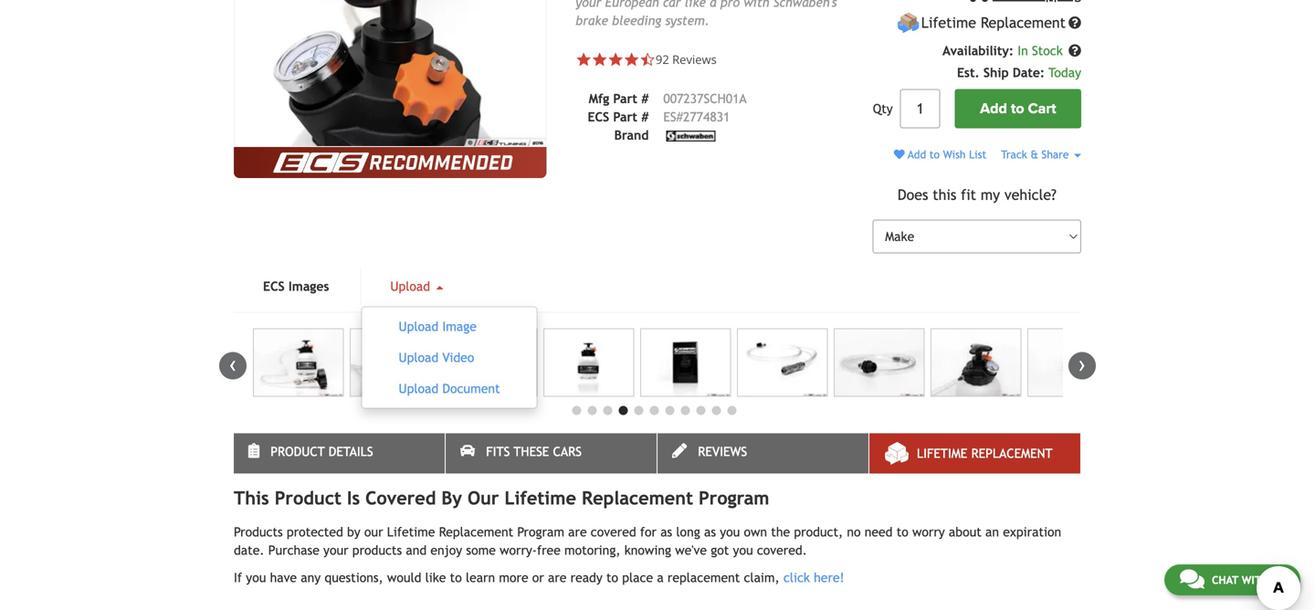 Task type: locate. For each thing, give the bounding box(es) containing it.
product
[[271, 445, 325, 459], [275, 488, 342, 509]]

expiration
[[1003, 525, 1062, 540]]

lifetime down the fits these cars link
[[505, 488, 576, 509]]

knowing
[[625, 543, 672, 558]]

availability:
[[943, 44, 1014, 58]]

video
[[442, 351, 474, 365]]

add to wish list
[[905, 148, 987, 161]]

0 horizontal spatial ecs
[[263, 279, 285, 294]]

0 horizontal spatial add
[[908, 148, 927, 161]]

you down own
[[733, 543, 753, 558]]

star image left 'half star' icon at the top left of the page
[[608, 51, 624, 67]]

purchase
[[268, 543, 320, 558]]

document
[[442, 382, 500, 396]]

lifetime replacement up an
[[917, 446, 1053, 461]]

upload for upload video
[[399, 351, 439, 365]]

est.
[[958, 65, 980, 80]]

replacement
[[668, 571, 740, 585]]

program up own
[[699, 488, 770, 509]]

lifetime up worry
[[917, 446, 968, 461]]

#
[[642, 91, 649, 106], [642, 109, 649, 124]]

ecs
[[588, 109, 610, 124], [263, 279, 285, 294]]

upload
[[391, 279, 434, 294], [399, 319, 439, 334], [399, 351, 439, 365], [399, 382, 439, 396]]

0 vertical spatial question circle image
[[1069, 17, 1082, 29]]

lifetime replacement
[[922, 14, 1066, 31], [917, 446, 1053, 461]]

2 # from the top
[[642, 109, 649, 124]]

ecs left images
[[263, 279, 285, 294]]

92 reviews
[[656, 51, 717, 67]]

to inside products protected by our lifetime replacement program are covered for as long as you own the product, no need to worry about an expiration date. purchase your products and enjoy some worry-free motoring, knowing we've got you covered.
[[897, 525, 909, 540]]

upload down upload image
[[399, 351, 439, 365]]

lifetime
[[922, 14, 977, 31], [917, 446, 968, 461], [505, 488, 576, 509], [387, 525, 435, 540]]

our
[[468, 488, 499, 509]]

add
[[981, 100, 1008, 118], [908, 148, 927, 161]]

1 horizontal spatial as
[[704, 525, 716, 540]]

would
[[387, 571, 422, 585]]

# inside 007237sch01a ecs part #
[[642, 109, 649, 124]]

product details link
[[234, 434, 445, 474]]

0 vertical spatial product
[[271, 445, 325, 459]]

star image left 92
[[624, 51, 640, 67]]

1 vertical spatial #
[[642, 109, 649, 124]]

# up brand
[[642, 109, 649, 124]]

# up the 'es# 2774831 brand'
[[642, 91, 649, 106]]

product up protected
[[275, 488, 342, 509]]

replacement up in
[[981, 14, 1066, 31]]

1 vertical spatial question circle image
[[1069, 44, 1082, 57]]

2 vertical spatial you
[[246, 571, 266, 585]]

list
[[970, 148, 987, 161]]

program up the free
[[517, 525, 565, 540]]

this
[[234, 488, 269, 509]]

as right for
[[661, 525, 673, 540]]

1 vertical spatial ecs
[[263, 279, 285, 294]]

1 question circle image from the top
[[1069, 17, 1082, 29]]

0 horizontal spatial are
[[548, 571, 567, 585]]

0 horizontal spatial star image
[[576, 51, 592, 67]]

es#2774831 - 007237sch01a - 3-liter european pressure brake bleeder - pressure bleed or flush your brake system on your european car like a pro with schwaben's brake bleeding system. - schwaben - audi bmw volkswagen mercedes benz mini porsche image
[[234, 0, 547, 147], [253, 329, 344, 397], [350, 329, 441, 397], [447, 329, 538, 397], [544, 329, 634, 397], [640, 329, 731, 397], [737, 329, 828, 397], [834, 329, 925, 397], [931, 329, 1022, 397], [1028, 329, 1119, 397]]

as up "got"
[[704, 525, 716, 540]]

star image up mfg
[[592, 51, 608, 67]]

None text field
[[901, 89, 941, 129]]

are inside products protected by our lifetime replacement program are covered for as long as you own the product, no need to worry about an expiration date. purchase your products and enjoy some worry-free motoring, knowing we've got you covered.
[[568, 525, 587, 540]]

vehicle?
[[1005, 186, 1057, 203]]

question circle image for lifetime replacement
[[1069, 17, 1082, 29]]

to
[[1011, 100, 1025, 118], [930, 148, 940, 161], [897, 525, 909, 540], [450, 571, 462, 585], [607, 571, 619, 585]]

part inside 007237sch01a ecs part #
[[613, 109, 638, 124]]

007237sch01a ecs part #
[[588, 91, 747, 124]]

ready
[[571, 571, 603, 585]]

upload inside upload document link
[[399, 382, 439, 396]]

like
[[425, 571, 446, 585]]

1 horizontal spatial add
[[981, 100, 1008, 118]]

1 horizontal spatial are
[[568, 525, 587, 540]]

wish
[[943, 148, 966, 161]]

menu
[[361, 307, 538, 409]]

your
[[323, 543, 349, 558]]

a
[[657, 571, 664, 585]]

upload inside upload image link
[[399, 319, 439, 334]]

lifetime replacement down free shipping image
[[922, 14, 1066, 31]]

upload image
[[399, 319, 477, 334]]

upload down upload video
[[399, 382, 439, 396]]

1 vertical spatial lifetime replacement
[[917, 446, 1053, 461]]

fits these cars
[[486, 445, 582, 459]]

question circle image
[[1069, 17, 1082, 29], [1069, 44, 1082, 57]]

you right if at the bottom left of the page
[[246, 571, 266, 585]]

92 reviews link
[[656, 51, 717, 67]]

0 vertical spatial program
[[699, 488, 770, 509]]

reviews
[[673, 51, 717, 67], [698, 445, 748, 459]]

0 vertical spatial are
[[568, 525, 587, 540]]

track & share button
[[1002, 148, 1082, 161]]

today
[[1049, 65, 1082, 80]]

we've
[[675, 543, 707, 558]]

0 vertical spatial ecs
[[588, 109, 610, 124]]

lifetime up and
[[387, 525, 435, 540]]

add inside add to cart button
[[981, 100, 1008, 118]]

007237sch01a
[[664, 91, 747, 106]]

1 vertical spatial program
[[517, 525, 565, 540]]

products protected by our lifetime replacement program are covered for as long as you own the product, no need to worry about an expiration date. purchase your products and enjoy some worry-free motoring, knowing we've got you covered.
[[234, 525, 1062, 558]]

2 star image from the left
[[608, 51, 624, 67]]

are right or at bottom
[[548, 571, 567, 585]]

0 vertical spatial add
[[981, 100, 1008, 118]]

replacement
[[981, 14, 1066, 31], [972, 446, 1053, 461], [582, 488, 694, 509], [439, 525, 514, 540]]

lifetime inside products protected by our lifetime replacement program are covered for as long as you own the product, no need to worry about an expiration date. purchase your products and enjoy some worry-free motoring, knowing we've got you covered.
[[387, 525, 435, 540]]

upload inside upload dropdown button
[[391, 279, 434, 294]]

to left cart
[[1011, 100, 1025, 118]]

0 vertical spatial #
[[642, 91, 649, 106]]

0 vertical spatial part
[[613, 91, 638, 106]]

part right mfg
[[613, 91, 638, 106]]

1 vertical spatial part
[[613, 109, 638, 124]]

replacement up the some
[[439, 525, 514, 540]]

question circle image for in stock
[[1069, 44, 1082, 57]]

product left details
[[271, 445, 325, 459]]

to inside button
[[1011, 100, 1025, 118]]

es#
[[664, 109, 683, 124]]

to left place
[[607, 571, 619, 585]]

date.
[[234, 543, 264, 558]]

cars
[[553, 445, 582, 459]]

are up motoring, in the left of the page
[[568, 525, 587, 540]]

products
[[352, 543, 402, 558]]

1 star image from the left
[[592, 51, 608, 67]]

worry
[[913, 525, 945, 540]]

part up brand
[[613, 109, 638, 124]]

any
[[301, 571, 321, 585]]

if you have any questions, would like to learn more or are ready to place a replacement claim, click here!
[[234, 571, 845, 585]]

reviews right 92
[[673, 51, 717, 67]]

for
[[640, 525, 657, 540]]

star image
[[576, 51, 592, 67], [624, 51, 640, 67]]

motoring,
[[565, 543, 621, 558]]

upload up upload video
[[399, 319, 439, 334]]

1 horizontal spatial star image
[[624, 51, 640, 67]]

2774831
[[683, 109, 730, 124]]

track & share
[[1002, 148, 1073, 161]]

covered
[[591, 525, 636, 540]]

1 horizontal spatial ecs
[[588, 109, 610, 124]]

our
[[364, 525, 383, 540]]

add down ship on the right of the page
[[981, 100, 1008, 118]]

upload up upload image
[[391, 279, 434, 294]]

›
[[1079, 352, 1086, 377]]

star image up mfg
[[576, 51, 592, 67]]

2 question circle image from the top
[[1069, 44, 1082, 57]]

to right need
[[897, 525, 909, 540]]

replacement up an
[[972, 446, 1053, 461]]

add right heart icon
[[908, 148, 927, 161]]

‹ link
[[219, 352, 247, 380]]

0 horizontal spatial as
[[661, 525, 673, 540]]

part
[[613, 91, 638, 106], [613, 109, 638, 124]]

replacement up for
[[582, 488, 694, 509]]

upload inside upload video link
[[399, 351, 439, 365]]

as
[[661, 525, 673, 540], [704, 525, 716, 540]]

qty
[[873, 102, 893, 116]]

upload for upload document
[[399, 382, 439, 396]]

program
[[699, 488, 770, 509], [517, 525, 565, 540]]

reviews up own
[[698, 445, 748, 459]]

1 vertical spatial add
[[908, 148, 927, 161]]

upload video
[[399, 351, 474, 365]]

lifetime replacement inside lifetime replacement link
[[917, 446, 1053, 461]]

replacement inside products protected by our lifetime replacement program are covered for as long as you own the product, no need to worry about an expiration date. purchase your products and enjoy some worry-free motoring, knowing we've got you covered.
[[439, 525, 514, 540]]

are
[[568, 525, 587, 540], [548, 571, 567, 585]]

details
[[329, 445, 373, 459]]

2 part from the top
[[613, 109, 638, 124]]

star image
[[592, 51, 608, 67], [608, 51, 624, 67]]

upload for upload
[[391, 279, 434, 294]]

add to cart button
[[955, 89, 1082, 129]]

you up "got"
[[720, 525, 740, 540]]

free
[[537, 543, 561, 558]]

to left wish on the top of page
[[930, 148, 940, 161]]

0 horizontal spatial program
[[517, 525, 565, 540]]

ecs down mfg
[[588, 109, 610, 124]]

brand
[[615, 128, 649, 142]]



Task type: describe. For each thing, give the bounding box(es) containing it.
no
[[847, 525, 861, 540]]

1 star image from the left
[[576, 51, 592, 67]]

0 vertical spatial you
[[720, 525, 740, 540]]

1 vertical spatial reviews
[[698, 445, 748, 459]]

this product is covered by our lifetime replacement program
[[234, 488, 770, 509]]

replacement inside lifetime replacement link
[[972, 446, 1053, 461]]

covered
[[366, 488, 436, 509]]

menu containing upload image
[[361, 307, 538, 409]]

upload document
[[399, 382, 500, 396]]

lifetime replacement link
[[870, 434, 1081, 474]]

product,
[[794, 525, 843, 540]]

cart
[[1028, 100, 1057, 118]]

and
[[406, 543, 427, 558]]

chat with us link
[[1165, 565, 1301, 596]]

0 vertical spatial reviews
[[673, 51, 717, 67]]

comments image
[[1180, 568, 1205, 590]]

questions,
[[325, 571, 383, 585]]

stock
[[1032, 44, 1063, 58]]

to right like
[[450, 571, 462, 585]]

2 as from the left
[[704, 525, 716, 540]]

add for add to wish list
[[908, 148, 927, 161]]

this
[[933, 186, 957, 203]]

92
[[656, 51, 670, 67]]

1 # from the top
[[642, 91, 649, 106]]

is
[[347, 488, 360, 509]]

0 vertical spatial lifetime replacement
[[922, 14, 1066, 31]]

does this fit my vehicle?
[[898, 186, 1057, 203]]

1 vertical spatial product
[[275, 488, 342, 509]]

with
[[1242, 574, 1269, 587]]

click here! link
[[784, 571, 845, 585]]

ship
[[984, 65, 1009, 80]]

es# 2774831 brand
[[615, 109, 730, 142]]

image
[[442, 319, 477, 334]]

own
[[744, 525, 768, 540]]

half star image
[[640, 51, 656, 67]]

ecs images link
[[234, 268, 359, 305]]

date:
[[1013, 65, 1045, 80]]

schwaben image
[[664, 131, 719, 142]]

› link
[[1069, 352, 1096, 380]]

fits these cars link
[[446, 434, 657, 474]]

ecs tuning recommends this product. image
[[234, 147, 547, 178]]

an
[[986, 525, 1000, 540]]

fit
[[961, 186, 977, 203]]

covered.
[[757, 543, 807, 558]]

mfg part #
[[589, 91, 649, 106]]

my
[[981, 186, 1000, 203]]

track
[[1002, 148, 1028, 161]]

add to cart
[[981, 100, 1057, 118]]

heart image
[[894, 149, 905, 160]]

here!
[[814, 571, 845, 585]]

worry-
[[500, 543, 537, 558]]

by
[[442, 488, 462, 509]]

by
[[347, 525, 361, 540]]

‹
[[229, 352, 237, 377]]

fits
[[486, 445, 510, 459]]

upload button
[[361, 268, 473, 305]]

ecs inside 007237sch01a ecs part #
[[588, 109, 610, 124]]

have
[[270, 571, 297, 585]]

add for add to cart
[[981, 100, 1008, 118]]

some
[[466, 543, 496, 558]]

this product is lifetime replacement eligible image
[[897, 12, 920, 34]]

1 vertical spatial you
[[733, 543, 753, 558]]

1 horizontal spatial program
[[699, 488, 770, 509]]

lifetime down free shipping image
[[922, 14, 977, 31]]

does
[[898, 186, 929, 203]]

or
[[532, 571, 544, 585]]

share
[[1042, 148, 1069, 161]]

ecs images
[[263, 279, 329, 294]]

chat
[[1212, 574, 1239, 587]]

1 part from the top
[[613, 91, 638, 106]]

1 vertical spatial are
[[548, 571, 567, 585]]

enjoy
[[431, 543, 463, 558]]

need
[[865, 525, 893, 540]]

these
[[514, 445, 549, 459]]

program inside products protected by our lifetime replacement program are covered for as long as you own the product, no need to worry about an expiration date. purchase your products and enjoy some worry-free motoring, knowing we've got you covered.
[[517, 525, 565, 540]]

upload document link
[[369, 377, 529, 401]]

upload video link
[[369, 346, 529, 370]]

product details
[[271, 445, 373, 459]]

long
[[677, 525, 701, 540]]

us
[[1273, 574, 1286, 587]]

availability: in stock
[[943, 44, 1067, 58]]

images
[[289, 279, 329, 294]]

upload image link
[[369, 315, 529, 339]]

more
[[499, 571, 529, 585]]

upload for upload image
[[399, 319, 439, 334]]

in
[[1018, 44, 1029, 58]]

products
[[234, 525, 283, 540]]

free shipping image
[[968, 0, 989, 2]]

chat with us
[[1212, 574, 1286, 587]]

2 star image from the left
[[624, 51, 640, 67]]

1 as from the left
[[661, 525, 673, 540]]

the
[[771, 525, 790, 540]]

&
[[1031, 148, 1039, 161]]

click
[[784, 571, 810, 585]]

about
[[949, 525, 982, 540]]



Task type: vqa. For each thing, say whether or not it's contained in the screenshot.
Sign associated with Sign up to get vehicle specific content, sales, and more.
no



